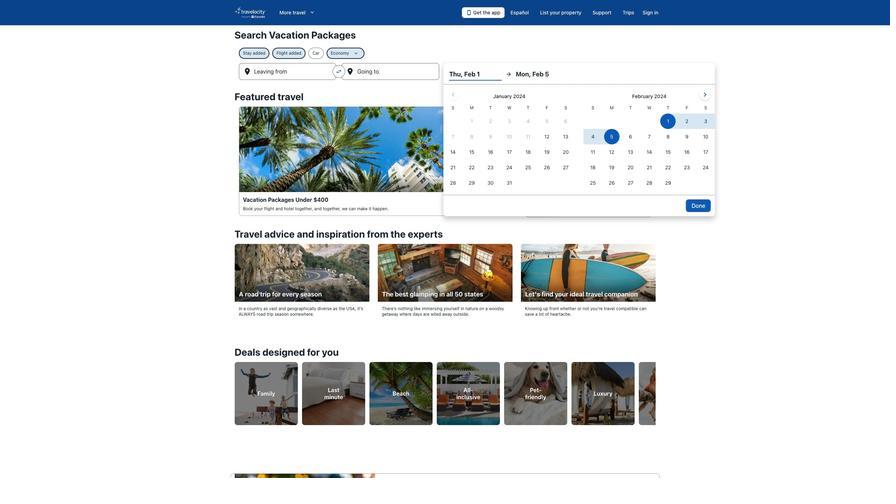 Task type: locate. For each thing, give the bounding box(es) containing it.
travel advice and inspiration from the experts region
[[230, 225, 660, 330]]

next month image
[[701, 91, 710, 99]]

previous image
[[230, 388, 239, 396]]

next image
[[651, 388, 660, 396]]

main content
[[0, 25, 890, 479]]

travelocity logo image
[[235, 7, 265, 18]]

featured travel region
[[230, 87, 660, 225]]

swap origin and destination values image
[[336, 68, 342, 75]]



Task type: describe. For each thing, give the bounding box(es) containing it.
download the app button image
[[466, 10, 472, 15]]

previous month image
[[449, 91, 458, 99]]



